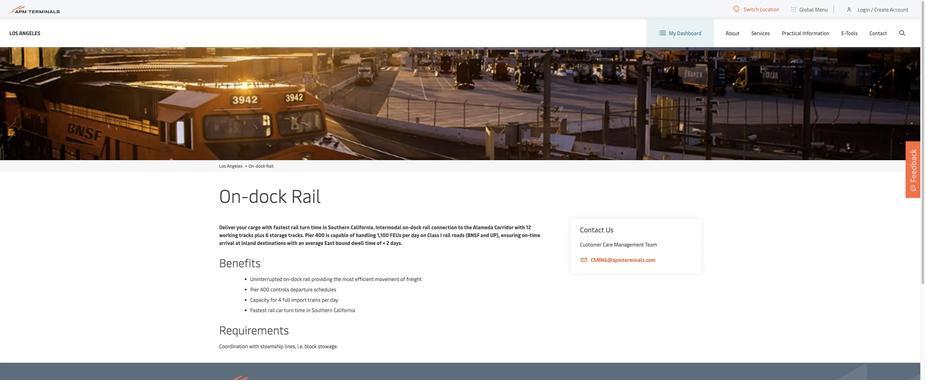 Task type: describe. For each thing, give the bounding box(es) containing it.
global menu
[[800, 6, 829, 13]]

deliver your cargo with fastest rail turn time in southern california. intermodal on-dock rail connection to the alameda corridor with 12 working tracks plus 6 storage tracks. pier 400 is capable of handling 1,100 feus per day on class i rail roads (bnsf and up), ensuring on-time arrival at inland destinations with an average east bound dwell time of < 2 days.
[[219, 224, 541, 246]]

rail up departure
[[303, 275, 311, 282]]

an
[[299, 239, 304, 246]]

up),
[[491, 231, 500, 238]]

4
[[278, 296, 281, 303]]

rail left car
[[268, 307, 275, 313]]

csmng@apmterminals.com link
[[581, 256, 692, 264]]

0 vertical spatial on-
[[249, 163, 256, 169]]

coordination
[[219, 343, 248, 350]]

deliver
[[219, 224, 236, 231]]

handling
[[356, 231, 376, 238]]

providing
[[312, 275, 333, 282]]

destinations
[[257, 239, 286, 246]]

benefits
[[219, 255, 261, 270]]

schedules
[[314, 286, 337, 293]]

ensuring
[[501, 231, 521, 238]]

about
[[726, 30, 740, 36]]

dwell
[[352, 239, 364, 246]]

e-
[[842, 30, 847, 36]]

1 vertical spatial 400
[[260, 286, 270, 293]]

about button
[[726, 19, 740, 47]]

1 vertical spatial southern
[[312, 307, 333, 313]]

1 horizontal spatial rail
[[292, 183, 321, 208]]

create
[[875, 6, 890, 13]]

apmt footer logo image
[[219, 375, 312, 380]]

login / create account
[[859, 6, 909, 13]]

with down tracks. at the bottom
[[287, 239, 298, 246]]

car
[[276, 307, 283, 313]]

bound
[[336, 239, 350, 246]]

angeles for los angeles
[[19, 29, 40, 36]]

tracks.
[[288, 231, 304, 238]]

login / create account link
[[847, 0, 909, 19]]

with down requirements on the left bottom of page
[[249, 343, 259, 350]]

los angeles > on-dock rail
[[219, 163, 274, 169]]

tracks
[[239, 231, 254, 238]]

for
[[271, 296, 277, 303]]

0 vertical spatial los angeles link
[[9, 29, 40, 37]]

your
[[237, 224, 247, 231]]

feus
[[390, 231, 402, 238]]

services
[[752, 30, 771, 36]]

with up 6
[[262, 224, 273, 231]]

on-dock rail
[[219, 183, 321, 208]]

connection
[[432, 224, 457, 231]]

contact button
[[870, 19, 888, 47]]

1 vertical spatial pier
[[250, 286, 259, 293]]

2 horizontal spatial of
[[401, 275, 406, 282]]

import
[[292, 296, 307, 303]]

fastest rail car turn time in southern california
[[250, 307, 355, 313]]

csmng@apmterminals.com
[[591, 256, 656, 263]]

pier inside deliver your cargo with fastest rail turn time in southern california. intermodal on-dock rail connection to the alameda corridor with 12 working tracks plus 6 storage tracks. pier 400 is capable of handling 1,100 feus per day on class i rail roads (bnsf and up), ensuring on-time arrival at inland destinations with an average east bound dwell time of < 2 days.
[[305, 231, 314, 238]]

day inside deliver your cargo with fastest rail turn time in southern california. intermodal on-dock rail connection to the alameda corridor with 12 working tracks plus 6 storage tracks. pier 400 is capable of handling 1,100 feus per day on class i rail roads (bnsf and up), ensuring on-time arrival at inland destinations with an average east bound dwell time of < 2 days.
[[411, 231, 420, 238]]

0 horizontal spatial the
[[334, 275, 341, 282]]

southern inside deliver your cargo with fastest rail turn time in southern california. intermodal on-dock rail connection to the alameda corridor with 12 working tracks plus 6 storage tracks. pier 400 is capable of handling 1,100 feus per day on class i rail roads (bnsf and up), ensuring on-time arrival at inland destinations with an average east bound dwell time of < 2 days.
[[328, 224, 350, 231]]

is
[[326, 231, 330, 238]]

fastest
[[250, 307, 267, 313]]

1 vertical spatial turn
[[284, 307, 294, 313]]

dashboard
[[678, 30, 702, 36]]

contact us
[[581, 225, 614, 234]]

switch location button
[[734, 6, 780, 13]]

steamship
[[260, 343, 284, 350]]

account
[[891, 6, 909, 13]]

the inside deliver your cargo with fastest rail turn time in southern california. intermodal on-dock rail connection to the alameda corridor with 12 working tracks plus 6 storage tracks. pier 400 is capable of handling 1,100 feus per day on class i rail roads (bnsf and up), ensuring on-time arrival at inland destinations with an average east bound dwell time of < 2 days.
[[465, 224, 472, 231]]

roads
[[452, 231, 465, 238]]

corridor
[[495, 224, 514, 231]]

block
[[305, 343, 317, 350]]

time down import
[[295, 307, 305, 313]]

1 horizontal spatial los angeles link
[[219, 163, 243, 169]]

east
[[325, 239, 335, 246]]

lines,
[[285, 343, 296, 350]]

trains
[[308, 296, 321, 303]]

controls
[[271, 286, 289, 293]]

order services image
[[0, 47, 921, 160]]

>
[[245, 163, 248, 169]]

in inside deliver your cargo with fastest rail turn time in southern california. intermodal on-dock rail connection to the alameda corridor with 12 working tracks plus 6 storage tracks. pier 400 is capable of handling 1,100 feus per day on class i rail roads (bnsf and up), ensuring on-time arrival at inland destinations with an average east bound dwell time of < 2 days.
[[323, 224, 327, 231]]

<
[[383, 239, 386, 246]]

working
[[219, 231, 238, 238]]

rail up on in the left of the page
[[423, 224, 431, 231]]

departure
[[291, 286, 313, 293]]

california
[[334, 307, 355, 313]]

time down 12
[[530, 231, 541, 238]]

capable
[[331, 231, 349, 238]]

arrival
[[219, 239, 235, 246]]

contact for contact us
[[581, 225, 605, 234]]

e-tools button
[[842, 19, 858, 47]]

customer
[[581, 241, 602, 248]]

customer care management team
[[581, 241, 658, 248]]

1 vertical spatial on-
[[522, 231, 530, 238]]

angeles for los angeles > on-dock rail
[[227, 163, 243, 169]]

full
[[283, 296, 290, 303]]

tools
[[847, 30, 858, 36]]



Task type: vqa. For each thing, say whether or not it's contained in the screenshot.
Select a Terminal below to receive Terminal Newsletter(s) on the bottom of the page
no



Task type: locate. For each thing, give the bounding box(es) containing it.
time down handling
[[365, 239, 376, 246]]

los angeles
[[9, 29, 40, 36]]

1 horizontal spatial 400
[[315, 231, 325, 238]]

0 horizontal spatial of
[[350, 231, 355, 238]]

team
[[646, 241, 658, 248]]

0 horizontal spatial pier
[[250, 286, 259, 293]]

global
[[800, 6, 815, 13]]

my dashboard
[[670, 30, 702, 36]]

0 horizontal spatial contact
[[581, 225, 605, 234]]

time
[[311, 224, 322, 231], [530, 231, 541, 238], [365, 239, 376, 246], [295, 307, 305, 313]]

0 vertical spatial southern
[[328, 224, 350, 231]]

0 horizontal spatial los
[[9, 29, 18, 36]]

1 horizontal spatial turn
[[300, 224, 310, 231]]

the right to
[[465, 224, 472, 231]]

with left 12
[[515, 224, 525, 231]]

feedback
[[909, 149, 919, 182]]

storage
[[270, 231, 287, 238]]

contact for contact
[[870, 30, 888, 36]]

management
[[615, 241, 645, 248]]

0 vertical spatial angeles
[[19, 29, 40, 36]]

southern down trains
[[312, 307, 333, 313]]

0 vertical spatial of
[[350, 231, 355, 238]]

pier 400 controls departure schedules
[[250, 286, 337, 293]]

contact down login / create account link
[[870, 30, 888, 36]]

0 horizontal spatial turn
[[284, 307, 294, 313]]

uninterrupted
[[250, 275, 282, 282]]

services button
[[752, 19, 771, 47]]

0 vertical spatial 400
[[315, 231, 325, 238]]

pier up the average
[[305, 231, 314, 238]]

1 vertical spatial angeles
[[227, 163, 243, 169]]

in
[[323, 224, 327, 231], [307, 307, 311, 313]]

angeles inside "link"
[[19, 29, 40, 36]]

my
[[670, 30, 677, 36]]

most
[[343, 275, 354, 282]]

requirements
[[219, 322, 289, 337]]

0 vertical spatial day
[[411, 231, 420, 238]]

practical information
[[783, 30, 830, 36]]

capacity
[[250, 296, 269, 303]]

in up is at the bottom left of the page
[[323, 224, 327, 231]]

class
[[428, 231, 440, 238]]

contact
[[870, 30, 888, 36], [581, 225, 605, 234]]

care
[[603, 241, 613, 248]]

feedback button
[[906, 141, 922, 198]]

my dashboard button
[[660, 19, 702, 47]]

per inside deliver your cargo with fastest rail turn time in southern california. intermodal on-dock rail connection to the alameda corridor with 12 working tracks plus 6 storage tracks. pier 400 is capable of handling 1,100 feus per day on class i rail roads (bnsf and up), ensuring on-time arrival at inland destinations with an average east bound dwell time of < 2 days.
[[403, 231, 410, 238]]

1 vertical spatial los
[[219, 163, 226, 169]]

1 horizontal spatial in
[[323, 224, 327, 231]]

0 vertical spatial turn
[[300, 224, 310, 231]]

on
[[421, 231, 427, 238]]

rail right i
[[443, 231, 451, 238]]

0 vertical spatial rail
[[266, 163, 274, 169]]

plus
[[255, 231, 265, 238]]

1 vertical spatial in
[[307, 307, 311, 313]]

in down trains
[[307, 307, 311, 313]]

of left <
[[377, 239, 382, 246]]

with
[[262, 224, 273, 231], [515, 224, 525, 231], [287, 239, 298, 246], [249, 343, 259, 350]]

1 vertical spatial the
[[334, 275, 341, 282]]

per right feus
[[403, 231, 410, 238]]

turn right car
[[284, 307, 294, 313]]

location
[[761, 6, 780, 13]]

practical information button
[[783, 19, 830, 47]]

1 horizontal spatial los
[[219, 163, 226, 169]]

turn inside deliver your cargo with fastest rail turn time in southern california. intermodal on-dock rail connection to the alameda corridor with 12 working tracks plus 6 storage tracks. pier 400 is capable of handling 1,100 feus per day on class i rail roads (bnsf and up), ensuring on-time arrival at inland destinations with an average east bound dwell time of < 2 days.
[[300, 224, 310, 231]]

coordination with steamship lines, i.e. block stowage.
[[219, 343, 338, 350]]

2 vertical spatial of
[[401, 275, 406, 282]]

1 vertical spatial of
[[377, 239, 382, 246]]

capacity for 4 full import trains per day
[[250, 296, 339, 303]]

400 down uninterrupted
[[260, 286, 270, 293]]

alameda
[[473, 224, 494, 231]]

1 horizontal spatial of
[[377, 239, 382, 246]]

0 horizontal spatial day
[[331, 296, 339, 303]]

1,100
[[377, 231, 389, 238]]

0 vertical spatial los
[[9, 29, 18, 36]]

1 horizontal spatial pier
[[305, 231, 314, 238]]

1 horizontal spatial angeles
[[227, 163, 243, 169]]

1 vertical spatial los angeles link
[[219, 163, 243, 169]]

0 vertical spatial on-
[[403, 224, 411, 231]]

i.e.
[[298, 343, 304, 350]]

to
[[458, 224, 464, 231]]

0 horizontal spatial per
[[322, 296, 329, 303]]

0 horizontal spatial on-
[[284, 275, 291, 282]]

1 horizontal spatial day
[[411, 231, 420, 238]]

1 horizontal spatial contact
[[870, 30, 888, 36]]

switch location
[[744, 6, 780, 13]]

rail
[[266, 163, 274, 169], [292, 183, 321, 208]]

turn up tracks. at the bottom
[[300, 224, 310, 231]]

0 horizontal spatial 400
[[260, 286, 270, 293]]

1 vertical spatial on-
[[219, 183, 249, 208]]

california. intermodal
[[351, 224, 402, 231]]

day left on in the left of the page
[[411, 231, 420, 238]]

average
[[306, 239, 324, 246]]

southern up capable
[[328, 224, 350, 231]]

0 horizontal spatial in
[[307, 307, 311, 313]]

0 vertical spatial the
[[465, 224, 472, 231]]

0 vertical spatial per
[[403, 231, 410, 238]]

dock inside deliver your cargo with fastest rail turn time in southern california. intermodal on-dock rail connection to the alameda corridor with 12 working tracks plus 6 storage tracks. pier 400 is capable of handling 1,100 feus per day on class i rail roads (bnsf and up), ensuring on-time arrival at inland destinations with an average east bound dwell time of < 2 days.
[[411, 224, 422, 231]]

1 horizontal spatial on-
[[403, 224, 411, 231]]

time up the average
[[311, 224, 322, 231]]

los inside "link"
[[9, 29, 18, 36]]

the left 'most'
[[334, 275, 341, 282]]

0 horizontal spatial rail
[[266, 163, 274, 169]]

stowage.
[[318, 343, 338, 350]]

0 vertical spatial pier
[[305, 231, 314, 238]]

pier up "capacity" at the bottom of the page
[[250, 286, 259, 293]]

cargo
[[248, 224, 261, 231]]

los for los angeles
[[9, 29, 18, 36]]

400 inside deliver your cargo with fastest rail turn time in southern california. intermodal on-dock rail connection to the alameda corridor with 12 working tracks plus 6 storage tracks. pier 400 is capable of handling 1,100 feus per day on class i rail roads (bnsf and up), ensuring on-time arrival at inland destinations with an average east bound dwell time of < 2 days.
[[315, 231, 325, 238]]

southern
[[328, 224, 350, 231], [312, 307, 333, 313]]

switch
[[744, 6, 759, 13]]

day down schedules
[[331, 296, 339, 303]]

12
[[527, 224, 532, 231]]

e-tools
[[842, 30, 858, 36]]

(bnsf
[[466, 231, 480, 238]]

400 left is at the bottom left of the page
[[315, 231, 325, 238]]

day
[[411, 231, 420, 238], [331, 296, 339, 303]]

2
[[387, 239, 390, 246]]

information
[[803, 30, 830, 36]]

1 horizontal spatial per
[[403, 231, 410, 238]]

i
[[441, 231, 442, 238]]

0 vertical spatial contact
[[870, 30, 888, 36]]

efficient
[[355, 275, 374, 282]]

1 vertical spatial rail
[[292, 183, 321, 208]]

400
[[315, 231, 325, 238], [260, 286, 270, 293]]

the
[[465, 224, 472, 231], [334, 275, 341, 282]]

practical
[[783, 30, 802, 36]]

login
[[859, 6, 871, 13]]

uninterrupted on-dock rail providing the most efficient movement of freight
[[250, 275, 422, 282]]

menu
[[816, 6, 829, 13]]

1 vertical spatial contact
[[581, 225, 605, 234]]

inland
[[242, 239, 256, 246]]

contact up customer on the bottom right
[[581, 225, 605, 234]]

of up dwell
[[350, 231, 355, 238]]

/
[[872, 6, 874, 13]]

fastest
[[274, 224, 290, 231]]

on-
[[403, 224, 411, 231], [522, 231, 530, 238], [284, 275, 291, 282]]

per down schedules
[[322, 296, 329, 303]]

1 vertical spatial per
[[322, 296, 329, 303]]

at
[[236, 239, 241, 246]]

1 vertical spatial day
[[331, 296, 339, 303]]

us
[[606, 225, 614, 234]]

2 vertical spatial on-
[[284, 275, 291, 282]]

0 horizontal spatial angeles
[[19, 29, 40, 36]]

1 horizontal spatial the
[[465, 224, 472, 231]]

0 vertical spatial in
[[323, 224, 327, 231]]

2 horizontal spatial on-
[[522, 231, 530, 238]]

of left freight
[[401, 275, 406, 282]]

los for los angeles > on-dock rail
[[219, 163, 226, 169]]

movement
[[375, 275, 400, 282]]

los
[[9, 29, 18, 36], [219, 163, 226, 169]]

rail up tracks. at the bottom
[[291, 224, 299, 231]]

0 horizontal spatial los angeles link
[[9, 29, 40, 37]]



